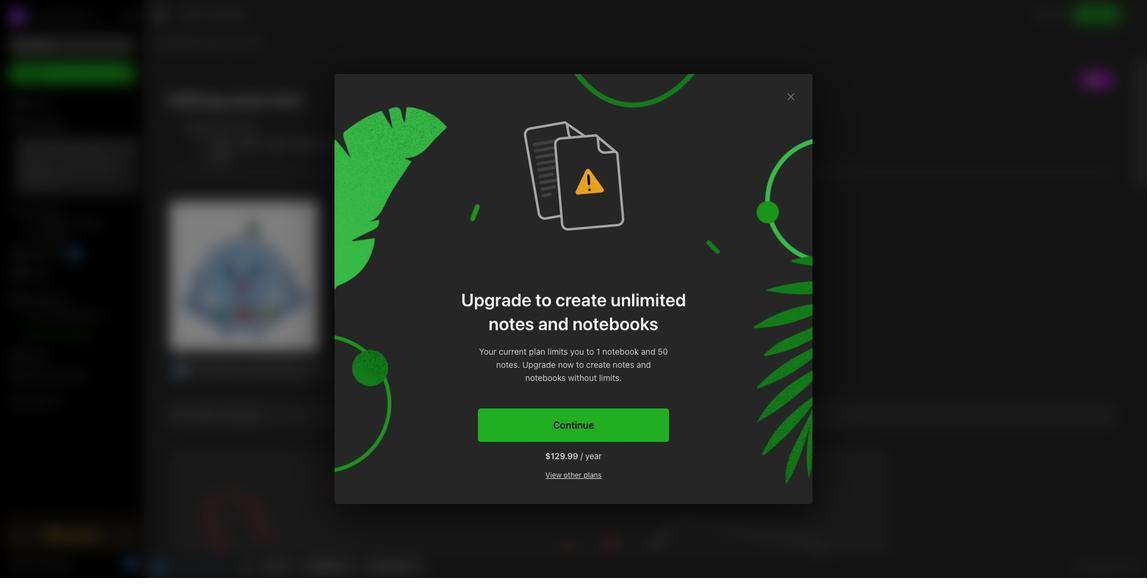 Task type: describe. For each thing, give the bounding box(es) containing it.
group containing add your first shortcut
[[0, 132, 143, 249]]

dec
[[210, 37, 225, 47]]

to inside icon on a note, notebook, stack or tag to add it here.
[[105, 167, 112, 177]]

insightful
[[308, 561, 341, 571]]

shortcuts button
[[0, 113, 143, 132]]

fun button
[[260, 558, 297, 575]]

upgrade inside 'your current plan limits you to 1 notebook and 50 notes. upgrade now to create notes and notebooks without limits.'
[[522, 360, 556, 370]]

to inside upgrade to create unlimited notes and notebooks
[[535, 289, 552, 310]]

shortcut
[[74, 143, 105, 152]]

1 inside trash ( 1 )
[[54, 397, 57, 406]]

view other plans button
[[545, 471, 602, 480]]

notes inside upgrade to create unlimited notes and notebooks
[[489, 313, 534, 334]]

add
[[22, 178, 35, 187]]

tasks
[[26, 268, 48, 278]]

notebook for first notebook
[[213, 9, 248, 19]]

notebooks inside upgrade to create unlimited notes and notebooks
[[573, 313, 658, 334]]

tags
[[27, 352, 45, 362]]

other
[[564, 471, 582, 480]]

1 vertical spatial and
[[641, 347, 656, 357]]

) for notes
[[60, 249, 63, 258]]

new notebook group
[[0, 309, 143, 347]]

first
[[57, 143, 72, 152]]

you inside 'your current plan limits you to 1 notebook and 50 notes. upgrade now to create notes and notebooks without limits.'
[[570, 347, 584, 357]]

unlimited
[[611, 289, 686, 310]]

changes
[[1084, 562, 1114, 571]]

fun
[[267, 561, 279, 571]]

create inside upgrade to create unlimited notes and notebooks
[[555, 289, 607, 310]]

shared
[[26, 371, 54, 381]]

create inside 'your current plan limits you to 1 notebook and 50 notes. upgrade now to create notes and notebooks without limits.'
[[586, 360, 611, 370]]

year
[[585, 451, 602, 461]]

shared with me link
[[0, 366, 143, 385]]

home
[[26, 98, 49, 108]]

you inside note window element
[[1052, 9, 1065, 19]]

limits.
[[599, 373, 622, 383]]

here.
[[44, 178, 63, 187]]

expand note image
[[152, 7, 166, 22]]

click
[[22, 156, 39, 166]]

notes ( 2 )
[[26, 249, 63, 259]]

insightful button
[[300, 558, 359, 575]]

new button
[[7, 63, 136, 84]]

first notebook
[[195, 9, 248, 19]]

saved
[[1116, 562, 1138, 571]]

plans
[[584, 471, 602, 480]]

notebooks inside 'your current plan limits you to 1 notebook and 50 notes. upgrade now to create notes and notebooks without limits.'
[[525, 373, 566, 383]]

home link
[[0, 94, 143, 113]]

notes inside 'your current plan limits you to 1 notebook and 50 notes. upgrade now to create notes and notebooks without limits.'
[[613, 360, 634, 370]]

notebook for new notebook
[[58, 330, 94, 340]]

1 horizontal spatial 1
[[73, 250, 77, 258]]

add tag image
[[240, 559, 254, 574]]

first
[[195, 9, 211, 19]]

new notebook
[[39, 330, 94, 340]]

interesting
[[370, 561, 408, 571]]

1 inside 'your current plan limits you to 1 notebook and 50 notes. upgrade now to create notes and notebooks without limits.'
[[596, 347, 600, 357]]

add your first shortcut
[[22, 143, 105, 152]]

last
[[153, 37, 169, 47]]

recent
[[14, 205, 39, 214]]

all
[[1072, 562, 1081, 571]]

plan
[[529, 347, 545, 357]]

all changes saved
[[1072, 562, 1138, 571]]

share
[[1085, 9, 1108, 19]]

your current plan limits you to 1 notebook and 50 notes. upgrade now to create notes and notebooks without limits.
[[479, 347, 668, 383]]

now
[[558, 360, 574, 370]]

) for trash
[[57, 397, 60, 406]]

current
[[499, 347, 527, 357]]

tasks button
[[0, 263, 143, 283]]

your
[[479, 347, 497, 357]]

50
[[658, 347, 668, 357]]

view
[[545, 471, 562, 480]]



Task type: locate. For each thing, give the bounding box(es) containing it.
tags button
[[0, 347, 143, 366]]

notebooks down now
[[525, 373, 566, 383]]

2023
[[241, 37, 261, 47]]

0 vertical spatial notebooks
[[573, 313, 658, 334]]

1 vertical spatial you
[[570, 347, 584, 357]]

notebook
[[213, 9, 248, 19], [58, 330, 94, 340]]

on inside icon on a note, notebook, stack or tag to add it here.
[[83, 156, 92, 166]]

notes up tasks
[[26, 249, 49, 259]]

0 vertical spatial and
[[538, 313, 569, 334]]

icon on a note, notebook, stack or tag to add it here.
[[22, 156, 119, 187]]

( right 'trash'
[[51, 397, 54, 406]]

group
[[0, 132, 143, 249]]

new inside popup button
[[26, 68, 43, 78]]

1 vertical spatial upgrade
[[522, 360, 556, 370]]

you right only
[[1052, 9, 1065, 19]]

1
[[73, 250, 77, 258], [596, 347, 600, 357], [54, 397, 57, 406]]

expand notebooks image
[[3, 295, 13, 304]]

tree containing home
[[0, 94, 143, 513]]

click the ...
[[22, 156, 63, 166]]

notes right recent
[[41, 205, 63, 214]]

0 vertical spatial 1
[[73, 250, 77, 258]]

2 horizontal spatial 1
[[596, 347, 600, 357]]

recent notes
[[14, 205, 63, 214]]

view other plans
[[545, 471, 602, 480]]

0 vertical spatial create
[[555, 289, 607, 310]]

you up now
[[570, 347, 584, 357]]

1 vertical spatial notes
[[613, 360, 634, 370]]

0 vertical spatial notes
[[41, 205, 63, 214]]

upgrade
[[461, 289, 532, 310], [522, 360, 556, 370], [62, 530, 97, 540]]

) inside trash ( 1 )
[[57, 397, 60, 406]]

notebook inside note window element
[[213, 9, 248, 19]]

0 vertical spatial new
[[26, 68, 43, 78]]

tag
[[91, 167, 103, 177]]

only you
[[1034, 9, 1065, 19]]

1 right 2
[[73, 250, 77, 258]]

notebook,
[[22, 167, 58, 177]]

( up tasks button
[[52, 249, 55, 258]]

and
[[538, 313, 569, 334], [641, 347, 656, 357], [637, 360, 651, 370]]

or
[[82, 167, 89, 177]]

13,
[[228, 37, 239, 47]]

create up limits.
[[586, 360, 611, 370]]

0 horizontal spatial notes
[[489, 313, 534, 334]]

stack
[[60, 167, 80, 177]]

notes up the current
[[489, 313, 534, 334]]

on inside note window element
[[198, 37, 208, 47]]

1 vertical spatial notebooks
[[525, 373, 566, 383]]

a
[[94, 156, 98, 166]]

shared with me
[[26, 371, 86, 381]]

upgrade button
[[7, 523, 136, 547]]

tree
[[0, 94, 143, 513]]

icon
[[65, 156, 81, 166]]

trash ( 1 )
[[26, 397, 60, 407]]

( for notes
[[52, 249, 55, 258]]

limits
[[548, 347, 568, 357]]

Note Editor text field
[[143, 57, 1147, 554]]

upgrade for upgrade
[[62, 530, 97, 540]]

create
[[555, 289, 607, 310], [586, 360, 611, 370]]

Search text field
[[16, 35, 128, 56]]

new up home
[[26, 68, 43, 78]]

note,
[[100, 156, 119, 166]]

and down notebook
[[637, 360, 651, 370]]

1 vertical spatial new
[[39, 330, 56, 340]]

1 vertical spatial 1
[[596, 347, 600, 357]]

0 vertical spatial you
[[1052, 9, 1065, 19]]

new
[[26, 68, 43, 78], [39, 330, 56, 340]]

share button
[[1075, 5, 1118, 24]]

trash
[[26, 397, 48, 407]]

on left a
[[83, 156, 92, 166]]

notes inside notes ( 2 )
[[26, 249, 49, 259]]

expand tags image
[[3, 352, 13, 361]]

edited
[[172, 37, 196, 47]]

notes
[[41, 205, 63, 214], [26, 249, 49, 259]]

notebook up tags button at left
[[58, 330, 94, 340]]

0 vertical spatial )
[[60, 249, 63, 258]]

new up tags at the left bottom of page
[[39, 330, 56, 340]]

it
[[37, 178, 42, 187]]

1 horizontal spatial on
[[198, 37, 208, 47]]

notebooks link
[[0, 290, 143, 309]]

1 horizontal spatial notebook
[[213, 9, 248, 19]]

settings image
[[122, 10, 136, 24]]

1 vertical spatial notebook
[[58, 330, 94, 340]]

1 vertical spatial (
[[51, 397, 54, 406]]

only
[[1034, 9, 1050, 19]]

notebook
[[602, 347, 639, 357]]

notes down notebook
[[613, 360, 634, 370]]

notebook inside group
[[58, 330, 94, 340]]

on left 'dec'
[[198, 37, 208, 47]]

0 horizontal spatial on
[[83, 156, 92, 166]]

( inside notes ( 2 )
[[52, 249, 55, 258]]

$129.99
[[545, 451, 578, 461]]

notes inside group
[[41, 205, 63, 214]]

shortcuts
[[27, 117, 64, 128]]

your
[[38, 143, 55, 152]]

me
[[74, 371, 86, 381]]

) up tasks button
[[60, 249, 63, 258]]

) inside notes ( 2 )
[[60, 249, 63, 258]]

notebook right 'first'
[[213, 9, 248, 19]]

1 vertical spatial on
[[83, 156, 92, 166]]

0 vertical spatial (
[[52, 249, 55, 258]]

1 right 'trash'
[[54, 397, 57, 406]]

new for new
[[26, 68, 43, 78]]

continue
[[553, 420, 594, 431]]

2 vertical spatial 1
[[54, 397, 57, 406]]

0 horizontal spatial 1
[[54, 397, 57, 406]]

0 horizontal spatial notebook
[[58, 330, 94, 340]]

0 vertical spatial upgrade
[[461, 289, 532, 310]]

0 horizontal spatial you
[[570, 347, 584, 357]]

to
[[105, 167, 112, 177], [535, 289, 552, 310], [586, 347, 594, 357], [576, 360, 584, 370]]

create up limits at the bottom of page
[[555, 289, 607, 310]]

1 left notebook
[[596, 347, 600, 357]]

( for trash
[[51, 397, 54, 406]]

0 vertical spatial on
[[198, 37, 208, 47]]

notes.
[[496, 360, 520, 370]]

( inside trash ( 1 )
[[51, 397, 54, 406]]

2
[[55, 249, 60, 258]]

0 vertical spatial notebook
[[213, 9, 248, 19]]

notebooks
[[27, 294, 69, 304]]

on
[[198, 37, 208, 47], [83, 156, 92, 166]]

upgrade inside upgrade to create unlimited notes and notebooks
[[461, 289, 532, 310]]

1 vertical spatial create
[[586, 360, 611, 370]]

with
[[56, 371, 72, 381]]

1 vertical spatial notes
[[26, 249, 49, 259]]

upgrade inside popup button
[[62, 530, 97, 540]]

add
[[22, 143, 36, 152]]

...
[[55, 156, 63, 166]]

upgrade for upgrade to create unlimited notes and notebooks
[[461, 289, 532, 310]]

$129.99 / year
[[545, 451, 602, 461]]

1 horizontal spatial notes
[[613, 360, 634, 370]]

1 horizontal spatial notebooks
[[573, 313, 658, 334]]

new inside button
[[39, 330, 56, 340]]

continue button
[[478, 409, 669, 442]]

note window element
[[143, 0, 1147, 578]]

notebooks
[[573, 313, 658, 334], [525, 373, 566, 383]]

interesting button
[[362, 558, 427, 575]]

0 horizontal spatial notebooks
[[525, 373, 566, 383]]

1 horizontal spatial you
[[1052, 9, 1065, 19]]

new for new notebook
[[39, 330, 56, 340]]

and up limits at the bottom of page
[[538, 313, 569, 334]]

2 vertical spatial and
[[637, 360, 651, 370]]

without
[[568, 373, 597, 383]]

0 vertical spatial notes
[[489, 313, 534, 334]]

notebooks up notebook
[[573, 313, 658, 334]]

and left 50
[[641, 347, 656, 357]]

last edited on dec 13, 2023
[[153, 37, 261, 47]]

/
[[581, 451, 583, 461]]

) right 'trash'
[[57, 397, 60, 406]]

)
[[60, 249, 63, 258], [57, 397, 60, 406]]

2 vertical spatial upgrade
[[62, 530, 97, 540]]

None search field
[[16, 35, 128, 56]]

1 vertical spatial )
[[57, 397, 60, 406]]

the
[[41, 156, 53, 166]]

upgrade to create unlimited notes and notebooks
[[461, 289, 686, 334]]

you
[[1052, 9, 1065, 19], [570, 347, 584, 357]]

new notebook button
[[0, 328, 143, 342]]

first notebook button
[[180, 6, 252, 23]]

notes
[[489, 313, 534, 334], [613, 360, 634, 370]]

and inside upgrade to create unlimited notes and notebooks
[[538, 313, 569, 334]]



Task type: vqa. For each thing, say whether or not it's contained in the screenshot.
content
no



